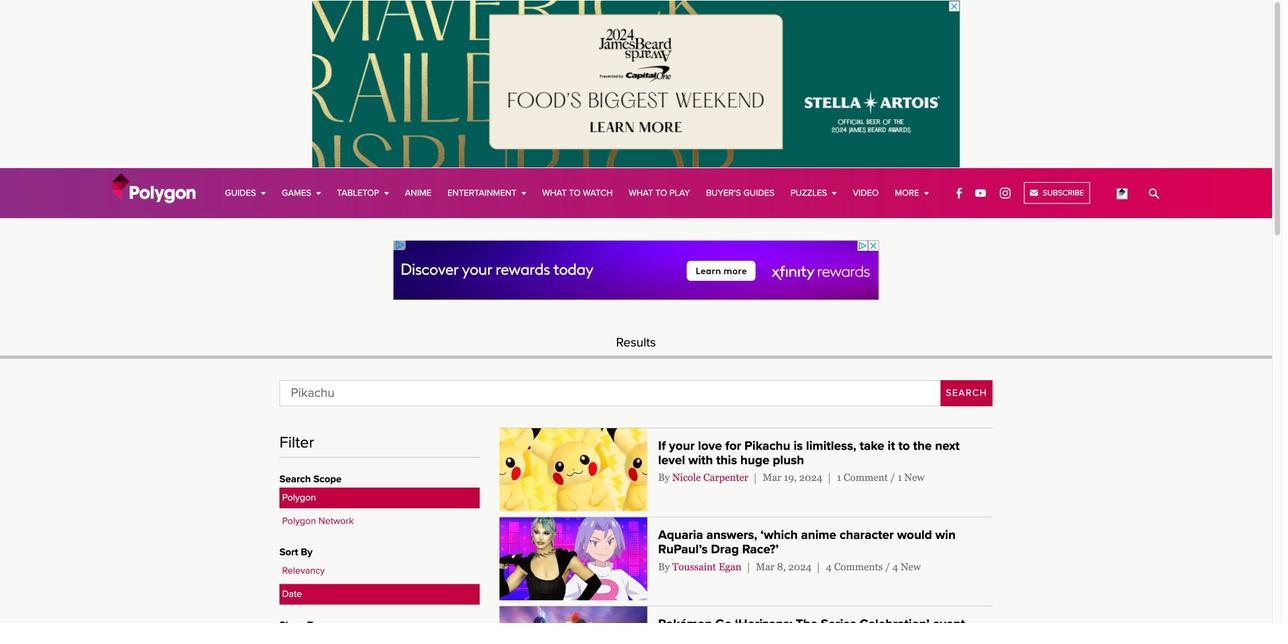Task type: vqa. For each thing, say whether or not it's contained in the screenshot.
Pikachu field
yes



Task type: locate. For each thing, give the bounding box(es) containing it.
1 vertical spatial advertisement element
[[393, 240, 879, 301]]

advertisement element
[[312, 1, 960, 168], [393, 240, 879, 301]]

0 vertical spatial advertisement element
[[312, 1, 960, 168]]



Task type: describe. For each thing, give the bounding box(es) containing it.
Pikachu field
[[280, 381, 941, 407]]

three big pikachu plushies in front of a thunderbolt background image
[[500, 429, 648, 512]]

aquaria from drag race standing next to james from pokemon anime image
[[500, 518, 648, 601]]

charcadet, ceruledge, armarogue, and a pikachu with a captain's hat stand proudly over a sunset image
[[500, 607, 648, 624]]



